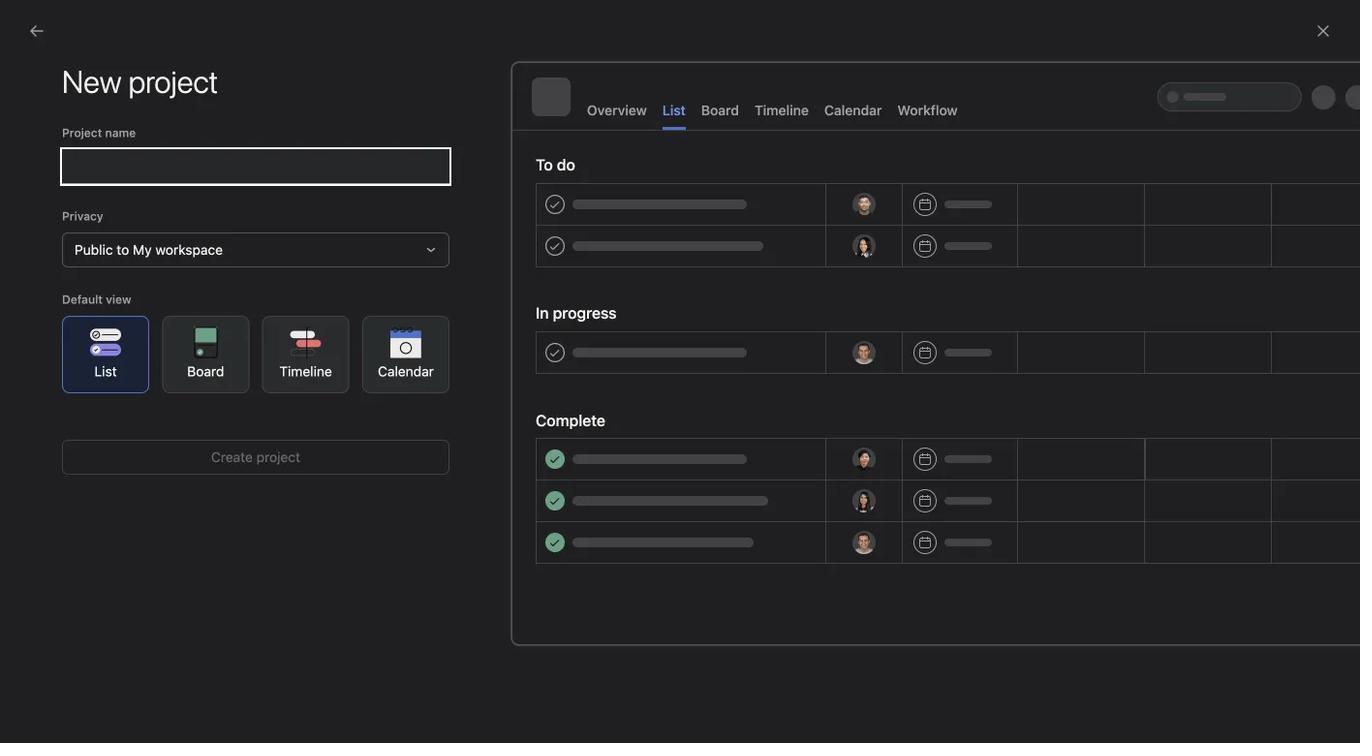 Task type: locate. For each thing, give the bounding box(es) containing it.
0 horizontal spatial list
[[94, 364, 117, 379]]

list image
[[379, 331, 402, 354]]

default
[[62, 293, 103, 306]]

invite
[[1299, 76, 1329, 89]]

0 vertical spatial environment
[[1007, 369, 1076, 383]]

plan inside projects element
[[206, 451, 232, 467]]

timeline
[[755, 102, 809, 118], [280, 364, 332, 379]]

environment up private
[[429, 392, 510, 408]]

event planning test
[[957, 250, 1082, 266]]

1 vertical spatial environment
[[429, 392, 510, 408]]

functional down event planning test link
[[92, 451, 155, 467]]

global element
[[0, 47, 233, 164]]

send feedback
[[826, 541, 908, 554]]

0 vertical spatial planning
[[89, 381, 143, 397]]

0 horizontal spatial cross-functional project plan
[[50, 451, 232, 467]]

0 horizontal spatial event
[[50, 381, 85, 397]]

planning test
[[996, 250, 1082, 266]]

0 horizontal spatial test
[[147, 381, 173, 397]]

1 vertical spatial planning
[[469, 442, 524, 458]]

list
[[663, 102, 686, 118], [94, 364, 117, 379]]

0 vertical spatial timeline
[[755, 102, 809, 118]]

calendar
[[825, 102, 883, 118], [378, 364, 434, 379]]

team right the
[[1055, 518, 1083, 531]]

so
[[1018, 518, 1031, 531]]

goals down portfolios
[[50, 281, 86, 297]]

event down new dashboard
[[50, 381, 85, 397]]

created
[[1064, 497, 1112, 513]]

forms
[[957, 204, 1012, 226]]

0 horizontal spatial functional
[[92, 451, 155, 467]]

0 vertical spatial plan
[[589, 332, 616, 348]]

planning
[[89, 381, 143, 397], [469, 442, 524, 458]]

1 vertical spatial calendar
[[378, 364, 434, 379]]

a
[[982, 518, 988, 531]]

functional down in progress
[[473, 332, 537, 348]]

project name
[[62, 126, 136, 140]]

in progress
[[536, 304, 617, 322]]

event planning test
[[50, 381, 173, 397], [429, 442, 555, 458]]

plan
[[589, 332, 616, 348], [206, 451, 232, 467]]

0 vertical spatial my
[[50, 97, 69, 113]]

my inside popup button
[[133, 242, 152, 258]]

1 horizontal spatial goals
[[957, 454, 1006, 476]]

goal
[[991, 518, 1015, 531]]

0 horizontal spatial goals
[[50, 281, 86, 297]]

home link
[[12, 59, 221, 90]]

goals
[[50, 281, 86, 297], [957, 454, 1006, 476]]

2 horizontal spatial event
[[957, 250, 993, 266]]

team up goal
[[987, 497, 1018, 513]]

1 horizontal spatial environment
[[1007, 369, 1076, 383]]

0 horizontal spatial cross-
[[50, 451, 92, 467]]

environment link
[[992, 367, 1076, 385], [344, 372, 924, 431]]

0 vertical spatial list
[[663, 102, 686, 118]]

any
[[1115, 497, 1138, 513]]

1 vertical spatial functional
[[92, 451, 155, 467]]

name
[[105, 126, 136, 140]]

1 vertical spatial event planning test
[[429, 442, 555, 458]]

invite button
[[1275, 69, 1338, 96]]

event down forms
[[957, 250, 993, 266]]

0 horizontal spatial environment
[[429, 392, 510, 408]]

0 horizontal spatial planning
[[89, 381, 143, 397]]

0 vertical spatial event planning test
[[50, 381, 173, 397]]

0 vertical spatial functional
[[473, 332, 537, 348]]

goals up this
[[957, 454, 1006, 476]]

list box
[[452, 8, 917, 39]]

0
[[1103, 369, 1110, 383]]

project left create
[[158, 451, 202, 467]]

create project button
[[62, 440, 450, 475]]

send
[[826, 541, 854, 554]]

goals link
[[12, 273, 221, 304]]

event up private
[[429, 442, 465, 458]]

team
[[987, 497, 1018, 513], [1055, 518, 1083, 531]]

1 vertical spatial board
[[187, 364, 224, 379]]

planning up private
[[469, 442, 524, 458]]

1 vertical spatial cross-
[[50, 451, 92, 467]]

0 horizontal spatial new
[[50, 350, 78, 366]]

new down starred
[[50, 350, 78, 366]]

0 vertical spatial board
[[702, 102, 740, 118]]

workflow
[[898, 102, 958, 118]]

1 horizontal spatial project
[[257, 449, 301, 465]]

cross-
[[429, 332, 473, 348], [50, 451, 92, 467]]

to
[[117, 242, 129, 258], [1215, 518, 1226, 531]]

cross- inside projects element
[[50, 451, 92, 467]]

you
[[1161, 518, 1181, 531]]

my left tasks
[[50, 97, 69, 113]]

new project
[[62, 63, 218, 100]]

functional
[[473, 332, 537, 348], [92, 451, 155, 467]]

my left workspace
[[133, 242, 152, 258]]

default view
[[62, 293, 131, 306]]

1 horizontal spatial team
[[1055, 518, 1083, 531]]

environment down welcome!
[[1007, 369, 1076, 383]]

1 horizontal spatial new
[[429, 607, 457, 623]]

planning down new dashboard link at the left
[[89, 381, 143, 397]]

public to my workspace
[[75, 242, 223, 258]]

event planning test up private
[[429, 442, 555, 458]]

1 horizontal spatial calendar
[[825, 102, 883, 118]]

project
[[540, 332, 586, 348], [257, 449, 301, 465], [158, 451, 202, 467]]

public to my workspace button
[[62, 233, 450, 268]]

bo
[[1247, 76, 1261, 89], [872, 336, 886, 349], [961, 369, 976, 383], [872, 454, 886, 468]]

1 vertical spatial list
[[94, 364, 117, 379]]

0 vertical spatial team
[[987, 497, 1018, 513]]

0 vertical spatial to
[[117, 242, 129, 258]]

cross-functional project plan inside cross-functional project plan link
[[50, 451, 232, 467]]

calendar down list icon
[[378, 364, 434, 379]]

0 horizontal spatial board
[[187, 364, 224, 379]]

public
[[75, 242, 113, 258]]

1 horizontal spatial timeline
[[755, 102, 809, 118]]

overview
[[587, 102, 647, 118]]

test inside event planning test link
[[147, 381, 173, 397]]

my tasks link
[[12, 90, 221, 121]]

new template
[[429, 607, 518, 623]]

1 horizontal spatial cross-
[[429, 332, 473, 348]]

can
[[1086, 518, 1106, 531]]

project right create
[[257, 449, 301, 465]]

cross- right list icon
[[429, 332, 473, 348]]

to right public
[[117, 242, 129, 258]]

1 horizontal spatial functional
[[473, 332, 537, 348]]

home
[[50, 66, 87, 82]]

cross-functional project plan down in progress
[[429, 332, 616, 348]]

functional inside cross-functional project plan link
[[92, 451, 155, 467]]

to right the hope
[[1215, 518, 1226, 531]]

0 vertical spatial cross-functional project plan
[[429, 332, 616, 348]]

the
[[1034, 518, 1052, 531]]

calendar left workflow
[[825, 102, 883, 118]]

my
[[50, 97, 69, 113], [133, 242, 152, 258]]

0 vertical spatial event
[[957, 250, 993, 266]]

1 horizontal spatial event
[[429, 442, 465, 458]]

2 vertical spatial event
[[429, 442, 465, 458]]

Project name text field
[[62, 149, 450, 184]]

my tasks
[[50, 97, 106, 113]]

event
[[957, 250, 993, 266], [50, 381, 85, 397], [429, 442, 465, 458]]

event planning test down new dashboard link at the left
[[50, 381, 173, 397]]

1 vertical spatial cross-functional project plan
[[50, 451, 232, 467]]

hasn't
[[1022, 497, 1060, 513]]

environment
[[1007, 369, 1076, 383], [429, 392, 510, 408]]

cross-functional project plan down event planning test link
[[50, 451, 232, 467]]

0 vertical spatial cross-
[[429, 332, 473, 348]]

board
[[702, 102, 740, 118], [187, 364, 224, 379]]

test
[[147, 381, 173, 397], [528, 442, 555, 458]]

0 horizontal spatial project
[[158, 451, 202, 467]]

1 horizontal spatial to
[[1215, 518, 1226, 531]]

0 horizontal spatial event planning test
[[50, 381, 173, 397]]

go back image
[[29, 23, 45, 39]]

see
[[1109, 518, 1128, 531]]

new dashboard
[[50, 350, 149, 366]]

projects element
[[0, 409, 233, 603]]

tasks
[[73, 97, 106, 113]]

0 horizontal spatial timeline
[[280, 364, 332, 379]]

hope
[[1184, 518, 1212, 531]]

test down new dashboard link at the left
[[147, 381, 173, 397]]

0 horizontal spatial plan
[[206, 451, 232, 467]]

1 vertical spatial to
[[1215, 518, 1226, 531]]

0 vertical spatial calendar
[[825, 102, 883, 118]]

1 horizontal spatial my
[[133, 242, 152, 258]]

cross- down event planning test link
[[50, 451, 92, 467]]

test down complete
[[528, 442, 555, 458]]

0 vertical spatial test
[[147, 381, 173, 397]]

insights element
[[0, 176, 233, 308]]

0 vertical spatial goals
[[50, 281, 86, 297]]

0 vertical spatial new
[[50, 350, 78, 366]]

team
[[957, 113, 990, 129]]

1 vertical spatial my
[[133, 242, 152, 258]]

cross-functional project plan
[[429, 332, 616, 348], [50, 451, 232, 467]]

new inside new dashboard link
[[50, 350, 78, 366]]

welcome!
[[957, 335, 1030, 351]]

1 vertical spatial event
[[50, 381, 85, 397]]

this is a preview of your project image
[[512, 62, 1361, 646]]

0 horizontal spatial to
[[117, 242, 129, 258]]

1 horizontal spatial test
[[528, 442, 555, 458]]

0 horizontal spatial calendar
[[378, 364, 434, 379]]

1 horizontal spatial board
[[702, 102, 740, 118]]

project down in progress
[[540, 332, 586, 348]]

new left template
[[429, 607, 457, 623]]

0 horizontal spatial my
[[50, 97, 69, 113]]

new
[[50, 350, 78, 366], [429, 607, 457, 623]]

1 vertical spatial plan
[[206, 451, 232, 467]]

1 horizontal spatial planning
[[469, 442, 524, 458]]

1 vertical spatial new
[[429, 607, 457, 623]]



Task type: describe. For each thing, give the bounding box(es) containing it.
event inside "starred" element
[[50, 381, 85, 397]]

complete
[[536, 411, 606, 430]]

1 horizontal spatial event planning test
[[429, 442, 555, 458]]

to inside 'this team hasn't created any goals yet add a goal so the team can see what you hope to achieve.'
[[1215, 518, 1226, 531]]

insights button
[[0, 184, 74, 204]]

new for new template
[[429, 607, 457, 623]]

open button
[[1172, 248, 1234, 275]]

1 vertical spatial test
[[528, 442, 555, 458]]

0 horizontal spatial team
[[987, 497, 1018, 513]]

1 vertical spatial goals
[[957, 454, 1006, 476]]

cross-functional project plan link
[[12, 444, 232, 475]]

workspace
[[156, 242, 223, 258]]

inbox
[[50, 128, 84, 144]]

privacy
[[62, 209, 103, 223]]

achieve.
[[957, 535, 1002, 549]]

private
[[445, 467, 483, 480]]

reporting
[[50, 219, 112, 235]]

1 vertical spatial team
[[1055, 518, 1083, 531]]

1 horizontal spatial list
[[663, 102, 686, 118]]

hide sidebar image
[[25, 16, 41, 31]]

goals inside insights element
[[50, 281, 86, 297]]

to inside popup button
[[117, 242, 129, 258]]

my inside 'global' 'element'
[[50, 97, 69, 113]]

1 horizontal spatial cross-functional project plan
[[429, 332, 616, 348]]

feedback
[[858, 541, 908, 554]]

insights
[[23, 186, 74, 202]]

send feedback link
[[826, 539, 908, 556]]

event planning test inside "starred" element
[[50, 381, 173, 397]]

1 horizontal spatial plan
[[589, 332, 616, 348]]

view
[[106, 293, 131, 306]]

create
[[211, 449, 253, 465]]

event planning test link
[[12, 374, 221, 405]]

to do
[[536, 156, 576, 174]]

this team hasn't created any goals yet add a goal so the team can see what you hope to achieve.
[[957, 497, 1226, 549]]

project inside button
[[257, 449, 301, 465]]

portfolios
[[50, 250, 110, 266]]

this
[[957, 497, 983, 513]]

1 vertical spatial timeline
[[280, 364, 332, 379]]

dashboard
[[82, 350, 149, 366]]

new dashboard link
[[12, 343, 221, 374]]

inbox link
[[12, 121, 221, 152]]

portfolios link
[[12, 242, 221, 273]]

2 horizontal spatial project
[[540, 332, 586, 348]]

open
[[1196, 255, 1225, 269]]

yet
[[1178, 497, 1198, 513]]

starred element
[[0, 308, 233, 409]]

create project
[[211, 449, 301, 465]]

starred
[[23, 317, 71, 333]]

goals
[[1141, 497, 1175, 513]]

new for new dashboard
[[50, 350, 78, 366]]

list image
[[379, 390, 402, 413]]

what
[[1132, 518, 1158, 531]]

0 horizontal spatial environment link
[[344, 372, 924, 431]]

planning inside "starred" element
[[89, 381, 143, 397]]

1 horizontal spatial environment link
[[992, 367, 1076, 385]]

project
[[62, 126, 102, 140]]

reporting link
[[12, 211, 221, 242]]

starred button
[[0, 316, 71, 335]]

close image
[[1316, 23, 1332, 39]]

template
[[461, 607, 518, 623]]

add
[[957, 518, 979, 531]]



Task type: vqa. For each thing, say whether or not it's contained in the screenshot.
right the Cross-functional project plan
yes



